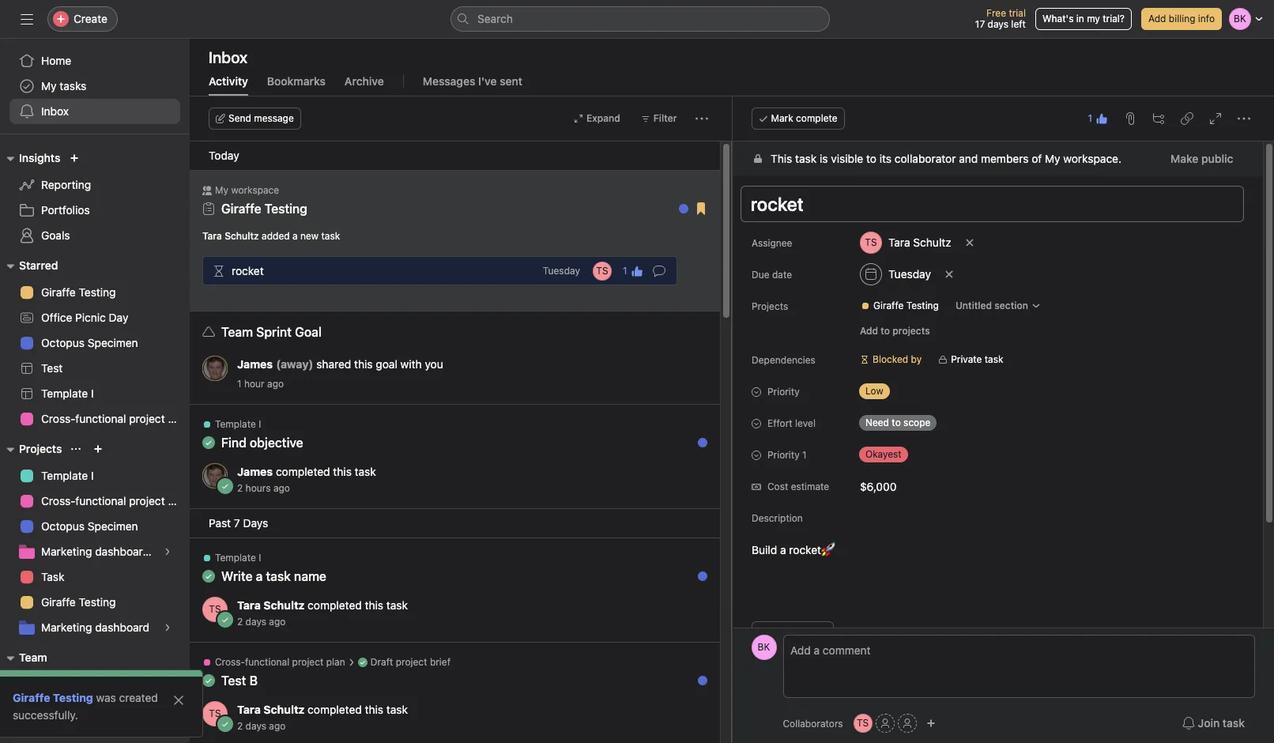 Task type: vqa. For each thing, say whether or not it's contained in the screenshot.
right buy
no



Task type: locate. For each thing, give the bounding box(es) containing it.
james completed this task 2 hours ago
[[237, 465, 376, 494]]

0 horizontal spatial my workspace
[[41, 678, 115, 691]]

0 vertical spatial workspace
[[231, 184, 279, 196]]

octopus specimen inside the projects element
[[41, 520, 138, 533]]

giraffe testing up tara schultz added a new task at top left
[[221, 202, 308, 216]]

cross-functional project plan link up marketing dashboards
[[9, 489, 190, 514]]

blocked by
[[873, 353, 922, 365]]

1 vertical spatial tara schultz link
[[237, 703, 305, 716]]

0 vertical spatial tara schultz completed this task 2 days ago
[[237, 599, 408, 628]]

ts
[[596, 265, 609, 276], [209, 603, 221, 615], [209, 708, 221, 720], [857, 717, 869, 729]]

1 vertical spatial priority
[[767, 449, 800, 461]]

workspace down "today"
[[231, 184, 279, 196]]

1 vertical spatial specimen
[[88, 520, 138, 533]]

octopus specimen up "marketing dashboards" link
[[41, 520, 138, 533]]

1 vertical spatial james link
[[237, 465, 273, 478]]

ts button right tuesday button
[[593, 261, 612, 280]]

marketing up "task"
[[41, 545, 92, 558]]

this
[[771, 152, 792, 165]]

ja button left hours
[[202, 463, 228, 489]]

tara up dependencies icon
[[202, 230, 222, 242]]

0 vertical spatial projects
[[752, 300, 788, 312]]

plan for 1st cross-functional project plan link from the bottom
[[168, 494, 190, 508]]

functional inside starred element
[[75, 412, 126, 425]]

cross-functional project plan for 1st cross-functional project plan link from the bottom
[[41, 494, 190, 508]]

functional
[[75, 412, 126, 425], [75, 494, 126, 508], [245, 656, 290, 668]]

octopus specimen
[[41, 336, 138, 350], [41, 520, 138, 533]]

1 left hour
[[237, 378, 242, 390]]

2 specimen from the top
[[88, 520, 138, 533]]

0 vertical spatial ja button
[[202, 356, 228, 381]]

write
[[221, 569, 253, 584]]

successfully.
[[13, 709, 78, 722]]

teams element
[[0, 644, 190, 701]]

0 vertical spatial octopus
[[41, 336, 85, 350]]

cross- inside the projects element
[[41, 494, 75, 508]]

archive
[[345, 74, 384, 88]]

messages
[[423, 74, 476, 88]]

1 vertical spatial days
[[246, 616, 266, 628]]

visible
[[831, 152, 863, 165]]

template i down 'test'
[[41, 387, 94, 400]]

testing up office picnic day link
[[79, 285, 116, 299]]

in
[[1077, 13, 1085, 25]]

2 vertical spatial functional
[[245, 656, 290, 668]]

2 template i link from the top
[[9, 463, 180, 489]]

2 james from the top
[[237, 465, 273, 478]]

0 vertical spatial days
[[988, 18, 1009, 30]]

1 vertical spatial cross-
[[41, 494, 75, 508]]

2 down write
[[237, 616, 243, 628]]

see details, marketing dashboard image
[[163, 623, 172, 633]]

james up hour
[[237, 357, 273, 371]]

giraffe testing down task link
[[41, 595, 116, 609]]

marketing dashboard link
[[9, 615, 180, 641]]

2 inside james completed this task 2 hours ago
[[237, 482, 243, 494]]

0 vertical spatial cross-functional project plan
[[41, 412, 190, 425]]

1 tara schultz link from the top
[[237, 599, 305, 612]]

a right build
[[780, 543, 786, 557]]

my
[[1087, 13, 1101, 25]]

specimen inside starred element
[[88, 336, 138, 350]]

cross-functional project plan inside starred element
[[41, 412, 190, 425]]

1 ja from the top
[[210, 362, 220, 374]]

cross-
[[41, 412, 75, 425], [41, 494, 75, 508], [215, 656, 245, 668]]

0 vertical spatial add
[[1149, 13, 1167, 25]]

1 vertical spatial 2
[[237, 616, 243, 628]]

inbox up "activity"
[[209, 48, 248, 66]]

1 vertical spatial plan
[[168, 494, 190, 508]]

octopus specimen down picnic at the top of page
[[41, 336, 138, 350]]

0 horizontal spatial workspace
[[60, 678, 115, 691]]

created
[[119, 691, 158, 705]]

0 vertical spatial to
[[866, 152, 877, 165]]

octopus specimen link down picnic at the top of page
[[9, 331, 180, 356]]

portfolios
[[41, 203, 90, 217]]

show options, current sort, top image
[[71, 444, 81, 454]]

add billing info
[[1149, 13, 1215, 25]]

archive notifications image
[[690, 557, 703, 569]]

home link
[[9, 48, 180, 74]]

plan inside starred element
[[168, 412, 190, 425]]

marketing
[[41, 545, 92, 558], [41, 621, 92, 634]]

add left billing
[[1149, 13, 1167, 25]]

giraffe testing link up successfully.
[[13, 691, 93, 705]]

1 2 from the top
[[237, 482, 243, 494]]

projects inside rocket dialog
[[752, 300, 788, 312]]

tara schultz completed this task 2 days ago for write a task name
[[237, 599, 408, 628]]

octopus down office
[[41, 336, 85, 350]]

0 vertical spatial a
[[293, 230, 298, 242]]

0 vertical spatial 2
[[237, 482, 243, 494]]

template i down the show options, current sort, top image
[[41, 469, 94, 482]]

1 button left attachments: add a file to this task, rocket icon
[[1084, 108, 1113, 130]]

was
[[96, 691, 116, 705]]

cross-functional project plan inside the projects element
[[41, 494, 190, 508]]

search
[[478, 12, 513, 25]]

main content
[[733, 142, 1263, 743]]

2 vertical spatial completed
[[308, 703, 362, 716]]

1 vertical spatial marketing
[[41, 621, 92, 634]]

ts button right close icon
[[202, 701, 228, 727]]

giraffe up office
[[41, 285, 76, 299]]

members
[[981, 152, 1029, 165]]

specimen for functional
[[88, 520, 138, 533]]

giraffe testing
[[221, 202, 308, 216], [41, 285, 116, 299], [873, 300, 939, 312], [41, 595, 116, 609], [13, 691, 93, 705]]

1 horizontal spatial my workspace
[[215, 184, 279, 196]]

workspace.
[[1064, 152, 1122, 165]]

1 octopus from the top
[[41, 336, 85, 350]]

0 vertical spatial ja
[[210, 362, 220, 374]]

giraffe up add to projects
[[873, 300, 904, 312]]

0 vertical spatial tara schultz link
[[237, 599, 305, 612]]

octopus specimen link up marketing dashboards
[[9, 514, 180, 539]]

1 vertical spatial ja
[[210, 470, 220, 482]]

add billing info button
[[1142, 8, 1223, 30]]

expand
[[587, 112, 621, 124]]

1 horizontal spatial add
[[1149, 13, 1167, 25]]

2 vertical spatial to
[[892, 417, 901, 429]]

1
[[1088, 112, 1093, 124], [623, 265, 627, 276], [237, 378, 242, 390], [802, 449, 807, 461]]

i
[[91, 387, 94, 400], [259, 418, 261, 430], [91, 469, 94, 482], [259, 552, 261, 564]]

template
[[41, 387, 88, 400], [215, 418, 256, 430], [41, 469, 88, 482], [215, 552, 256, 564]]

octopus for cross-
[[41, 520, 85, 533]]

1 vertical spatial functional
[[75, 494, 126, 508]]

1 vertical spatial team
[[19, 651, 47, 664]]

1 vertical spatial james
[[237, 465, 273, 478]]

workspace up 'invite'
[[60, 678, 115, 691]]

ts for ts button below write
[[209, 603, 221, 615]]

trial
[[1009, 7, 1026, 19]]

full screen image
[[1210, 112, 1223, 125]]

new
[[300, 230, 319, 242]]

dependencies
[[752, 354, 816, 366]]

team up successfully.
[[19, 651, 47, 664]]

my
[[41, 79, 57, 93], [1045, 152, 1061, 165], [215, 184, 229, 196], [41, 678, 57, 691]]

testing down task link
[[79, 595, 116, 609]]

to inside need to scope dropdown button
[[892, 417, 901, 429]]

team
[[221, 325, 253, 339], [19, 651, 47, 664]]

archive notification image
[[690, 661, 703, 674]]

1 vertical spatial template i link
[[9, 463, 180, 489]]

0 vertical spatial completed
[[276, 465, 330, 478]]

its
[[880, 152, 892, 165]]

1 vertical spatial tara schultz completed this task 2 days ago
[[237, 703, 408, 732]]

messages i've sent link
[[423, 74, 523, 96]]

need to scope button
[[853, 412, 959, 434]]

0 vertical spatial specimen
[[88, 336, 138, 350]]

specimen inside the projects element
[[88, 520, 138, 533]]

template up write
[[215, 552, 256, 564]]

insights button
[[0, 149, 60, 168]]

giraffe inside starred element
[[41, 285, 76, 299]]

giraffe testing up 'office picnic day'
[[41, 285, 116, 299]]

testing up 'invite'
[[53, 691, 93, 705]]

i up write a task name
[[259, 552, 261, 564]]

octopus specimen inside starred element
[[41, 336, 138, 350]]

2 down test b
[[237, 720, 243, 732]]

effort level
[[767, 418, 816, 429]]

template i link down new project or portfolio image on the left bottom of the page
[[9, 463, 180, 489]]

template inside starred element
[[41, 387, 88, 400]]

make public button
[[1160, 145, 1244, 173]]

specimen down the day
[[88, 336, 138, 350]]

1 tara schultz completed this task 2 days ago from the top
[[237, 599, 408, 628]]

template i up write
[[215, 552, 261, 564]]

1 priority from the top
[[767, 386, 800, 398]]

cross- up test b
[[215, 656, 245, 668]]

2 octopus specimen link from the top
[[9, 514, 180, 539]]

james inside james completed this task 2 hours ago
[[237, 465, 273, 478]]

template i
[[41, 387, 94, 400], [215, 418, 261, 430], [41, 469, 94, 482], [215, 552, 261, 564]]

invite button
[[15, 709, 83, 737]]

tuesday
[[543, 265, 580, 277], [888, 267, 931, 281]]

2 octopus from the top
[[41, 520, 85, 533]]

assignee
[[752, 237, 792, 249]]

team for team sprint goal
[[221, 325, 253, 339]]

sprint goal
[[256, 325, 322, 339]]

0 vertical spatial octopus specimen
[[41, 336, 138, 350]]

cross-functional project plan up new project or portfolio image on the left bottom of the page
[[41, 412, 190, 425]]

giraffe down "task"
[[41, 595, 76, 609]]

0 vertical spatial inbox
[[209, 48, 248, 66]]

my tasks
[[41, 79, 86, 93]]

my left tasks
[[41, 79, 57, 93]]

functional for second cross-functional project plan link from the bottom of the page
[[75, 412, 126, 425]]

0 vertical spatial marketing
[[41, 545, 92, 558]]

2 vertical spatial days
[[246, 720, 266, 732]]

2 ja from the top
[[210, 470, 220, 482]]

1 button left 0 comments icon
[[618, 260, 648, 282]]

projects down the due date
[[752, 300, 788, 312]]

0 vertical spatial cross-
[[41, 412, 75, 425]]

0 vertical spatial james
[[237, 357, 273, 371]]

2 vertical spatial cross-
[[215, 656, 245, 668]]

2 horizontal spatial to
[[892, 417, 901, 429]]

functional inside the projects element
[[75, 494, 126, 508]]

0 vertical spatial functional
[[75, 412, 126, 425]]

1 vertical spatial add
[[860, 325, 878, 337]]

1 horizontal spatial tuesday
[[888, 267, 931, 281]]

0 vertical spatial octopus specimen link
[[9, 331, 180, 356]]

james for (away)
[[237, 357, 273, 371]]

ja button left hour
[[202, 356, 228, 381]]

Task Name text field
[[741, 186, 1244, 222]]

template i link down 'test'
[[9, 381, 180, 406]]

main content inside rocket dialog
[[733, 142, 1263, 743]]

inbox link
[[9, 99, 180, 124]]

1 vertical spatial octopus specimen
[[41, 520, 138, 533]]

marketing down "task"
[[41, 621, 92, 634]]

2 octopus specimen from the top
[[41, 520, 138, 533]]

due
[[752, 269, 769, 281]]

james link up hours
[[237, 465, 273, 478]]

octopus up "marketing dashboards" link
[[41, 520, 85, 533]]

1 vertical spatial a
[[780, 543, 786, 557]]

testing up projects
[[906, 300, 939, 312]]

0 horizontal spatial add
[[860, 325, 878, 337]]

my right of
[[1045, 152, 1061, 165]]

1 vertical spatial 1 button
[[618, 260, 648, 282]]

a for build a rocket🚀
[[780, 543, 786, 557]]

cross- inside starred element
[[41, 412, 75, 425]]

plan inside the projects element
[[168, 494, 190, 508]]

2 vertical spatial 2
[[237, 720, 243, 732]]

tara schultz link down test b
[[237, 703, 305, 716]]

my workspace inside teams element
[[41, 678, 115, 691]]

1 specimen from the top
[[88, 336, 138, 350]]

1 down the level on the right of page
[[802, 449, 807, 461]]

send message button
[[209, 108, 301, 130]]

add inside main content
[[860, 325, 878, 337]]

mark complete button
[[752, 108, 845, 130]]

0 vertical spatial plan
[[168, 412, 190, 425]]

a inside main content
[[780, 543, 786, 557]]

my inside global "element"
[[41, 79, 57, 93]]

octopus inside the projects element
[[41, 520, 85, 533]]

0 vertical spatial cross-functional project plan link
[[9, 406, 190, 432]]

1 cross-functional project plan link from the top
[[9, 406, 190, 432]]

priority down effort
[[767, 449, 800, 461]]

tara schultz completed this task 2 days ago for test b
[[237, 703, 408, 732]]

starred element
[[0, 251, 190, 435]]

2 for write a task name
[[237, 616, 243, 628]]

1 vertical spatial cross-functional project plan link
[[9, 489, 190, 514]]

1 vertical spatial ja button
[[202, 463, 228, 489]]

0 horizontal spatial to
[[866, 152, 877, 165]]

2 vertical spatial a
[[256, 569, 263, 584]]

to left the its
[[866, 152, 877, 165]]

2 horizontal spatial a
[[780, 543, 786, 557]]

1 template i link from the top
[[9, 381, 180, 406]]

okayest button
[[853, 444, 948, 466]]

project down test link
[[129, 412, 165, 425]]

team sprint goal
[[221, 325, 322, 339]]

Cost estimate text field
[[853, 472, 1043, 501]]

private
[[951, 353, 982, 365]]

1 marketing from the top
[[41, 545, 92, 558]]

scope
[[904, 417, 931, 429]]

1 octopus specimen from the top
[[41, 336, 138, 350]]

0 vertical spatial my workspace
[[215, 184, 279, 196]]

1 vertical spatial completed
[[308, 599, 362, 612]]

template i inside starred element
[[41, 387, 94, 400]]

my workspace down "today"
[[215, 184, 279, 196]]

cross- up the show options, current sort, top image
[[41, 412, 75, 425]]

priority
[[767, 386, 800, 398], [767, 449, 800, 461]]

0 horizontal spatial a
[[256, 569, 263, 584]]

a
[[293, 230, 298, 242], [780, 543, 786, 557], [256, 569, 263, 584]]

1 horizontal spatial to
[[881, 325, 890, 337]]

1 octopus specimen link from the top
[[9, 331, 180, 356]]

1 vertical spatial workspace
[[60, 678, 115, 691]]

task inside james completed this task 2 hours ago
[[355, 465, 376, 478]]

0 horizontal spatial team
[[19, 651, 47, 664]]

0 horizontal spatial projects
[[19, 442, 62, 455]]

2 for test b
[[237, 720, 243, 732]]

this inside james (away) shared this goal with you 1 hour ago
[[354, 357, 373, 371]]

a left new in the left of the page
[[293, 230, 298, 242]]

1 horizontal spatial projects
[[752, 300, 788, 312]]

activity
[[209, 74, 248, 88]]

giraffe testing link up picnic at the top of page
[[9, 280, 180, 305]]

giraffe testing link up add to projects
[[854, 298, 945, 314]]

archive all image
[[690, 189, 703, 202]]

cross-functional project plan up test b
[[215, 656, 345, 668]]

2 2 from the top
[[237, 616, 243, 628]]

project left brief
[[396, 656, 427, 668]]

giraffe testing link up tara schultz added a new task at top left
[[221, 202, 308, 216]]

james for completed
[[237, 465, 273, 478]]

test b
[[221, 674, 258, 688]]

priority down dependencies
[[767, 386, 800, 398]]

1 vertical spatial my workspace
[[41, 678, 115, 691]]

marketing dashboard
[[41, 621, 150, 634]]

1 james from the top
[[237, 357, 273, 371]]

james up hours
[[237, 465, 273, 478]]

team inside team dropdown button
[[19, 651, 47, 664]]

0 vertical spatial priority
[[767, 386, 800, 398]]

marketing dashboards link
[[9, 539, 180, 565]]

0 vertical spatial template i link
[[9, 381, 180, 406]]

2 priority from the top
[[767, 449, 800, 461]]

clear due date image
[[945, 270, 954, 279]]

i down test link
[[91, 387, 94, 400]]

james link up hour
[[237, 357, 273, 371]]

1 vertical spatial inbox
[[41, 104, 69, 118]]

1 ja button from the top
[[202, 356, 228, 381]]

specimen up dashboards on the bottom left
[[88, 520, 138, 533]]

tara up tuesday dropdown button
[[888, 236, 910, 249]]

billing
[[1169, 13, 1196, 25]]

low button
[[853, 380, 948, 403]]

template down the show options, current sort, top image
[[41, 469, 88, 482]]

cross-functional project plan up dashboards on the bottom left
[[41, 494, 190, 508]]

remove assignee image
[[965, 238, 974, 248]]

3 2 from the top
[[237, 720, 243, 732]]

1 horizontal spatial team
[[221, 325, 253, 339]]

0 horizontal spatial tuesday
[[543, 265, 580, 277]]

my up successfully.
[[41, 678, 57, 691]]

1 vertical spatial octopus specimen link
[[9, 514, 180, 539]]

low
[[866, 385, 883, 397]]

cross-functional project plan for second cross-functional project plan link from the bottom of the page
[[41, 412, 190, 425]]

functional up new project or portfolio image on the left bottom of the page
[[75, 412, 126, 425]]

global element
[[0, 39, 190, 134]]

inbox down my tasks
[[41, 104, 69, 118]]

0 vertical spatial team
[[221, 325, 253, 339]]

1 vertical spatial to
[[881, 325, 890, 337]]

template down 'test'
[[41, 387, 88, 400]]

0 vertical spatial 1 button
[[1084, 108, 1113, 130]]

2 tara schultz completed this task 2 days ago from the top
[[237, 703, 408, 732]]

james inside james (away) shared this goal with you 1 hour ago
[[237, 357, 273, 371]]

1 vertical spatial cross-functional project plan
[[41, 494, 190, 508]]

draft project brief
[[371, 656, 451, 668]]

functional up marketing dashboards
[[75, 494, 126, 508]]

my workspace up 'invite'
[[41, 678, 115, 691]]

giraffe testing up projects
[[873, 300, 939, 312]]

join task button
[[1172, 709, 1256, 738]]

i down new project or portfolio image on the left bottom of the page
[[91, 469, 94, 482]]

1 vertical spatial projects
[[19, 442, 62, 455]]

inbox inside 'inbox' link
[[41, 104, 69, 118]]

projects left the show options, current sort, top image
[[19, 442, 62, 455]]

0 horizontal spatial inbox
[[41, 104, 69, 118]]

ts inside rocket dialog
[[857, 717, 869, 729]]

add to projects button
[[853, 320, 937, 342]]

priority 1
[[767, 449, 807, 461]]

main content containing this task is visible to its collaborator and members of my workspace.
[[733, 142, 1263, 743]]

giraffe testing link inside rocket dialog
[[854, 298, 945, 314]]

template i up find objective
[[215, 418, 261, 430]]

to for need
[[892, 417, 901, 429]]

cross- down the show options, current sort, top image
[[41, 494, 75, 508]]

priority for priority 1
[[767, 449, 800, 461]]

days down test b
[[246, 720, 266, 732]]

octopus inside starred element
[[41, 336, 85, 350]]

cross-functional project plan link up new project or portfolio image on the left bottom of the page
[[9, 406, 190, 432]]

1 inside james (away) shared this goal with you 1 hour ago
[[237, 378, 242, 390]]

2 tara schultz link from the top
[[237, 703, 305, 716]]

2 marketing from the top
[[41, 621, 92, 634]]

1 vertical spatial octopus
[[41, 520, 85, 533]]

functional up test b
[[245, 656, 290, 668]]

testing inside rocket dialog
[[906, 300, 939, 312]]

17
[[976, 18, 985, 30]]

to inside add to projects button
[[881, 325, 890, 337]]

2 vertical spatial plan
[[326, 656, 345, 668]]

office picnic day link
[[9, 305, 180, 331]]

0 vertical spatial james link
[[237, 357, 273, 371]]

marketing dashboards
[[41, 545, 155, 558]]

ts for ts button on the right of tuesday button
[[596, 265, 609, 276]]



Task type: describe. For each thing, give the bounding box(es) containing it.
projects
[[893, 325, 930, 337]]

testing up added
[[265, 202, 308, 216]]

1 horizontal spatial inbox
[[209, 48, 248, 66]]

create button
[[47, 6, 118, 32]]

mark
[[771, 112, 794, 124]]

ago inside james (away) shared this goal with you 1 hour ago
[[267, 378, 284, 390]]

search list box
[[451, 6, 830, 32]]

create
[[74, 12, 108, 25]]

project left draft
[[292, 656, 324, 668]]

tara schultz link for write a task name
[[237, 599, 305, 612]]

send
[[229, 112, 251, 124]]

message
[[254, 112, 294, 124]]

tara schultz added a new task
[[202, 230, 340, 242]]

blocked by button
[[853, 349, 929, 371]]

cross- for 1st cross-functional project plan link from the bottom
[[41, 494, 75, 508]]

priority for priority
[[767, 386, 800, 398]]

write a task name
[[221, 569, 327, 584]]

sent
[[500, 74, 523, 88]]

1 horizontal spatial workspace
[[231, 184, 279, 196]]

1 james link from the top
[[237, 357, 273, 371]]

projects element
[[0, 435, 190, 644]]

draft
[[371, 656, 393, 668]]

find objective
[[221, 436, 303, 450]]

task link
[[9, 565, 180, 590]]

project up see details, marketing dashboards icon
[[129, 494, 165, 508]]

you
[[425, 357, 443, 371]]

collaborator
[[895, 152, 956, 165]]

need
[[866, 417, 889, 429]]

giraffe testing up successfully.
[[13, 691, 93, 705]]

2 cross-functional project plan link from the top
[[9, 489, 190, 514]]

workspace inside teams element
[[60, 678, 115, 691]]

this inside james completed this task 2 hours ago
[[333, 465, 352, 478]]

info
[[1199, 13, 1215, 25]]

tara down write
[[237, 599, 261, 612]]

free trial 17 days left
[[976, 7, 1026, 30]]

i up find objective
[[259, 418, 261, 430]]

hide sidebar image
[[21, 13, 33, 25]]

tara schultz
[[888, 236, 951, 249]]

level
[[795, 418, 816, 429]]

i inside the projects element
[[91, 469, 94, 482]]

add or remove collaborators image
[[927, 719, 936, 728]]

testing inside the projects element
[[79, 595, 116, 609]]

office
[[41, 311, 72, 324]]

untitled
[[956, 300, 992, 312]]

my tasks link
[[9, 74, 180, 99]]

octopus specimen for functional
[[41, 520, 138, 533]]

giraffe testing inside the projects element
[[41, 595, 116, 609]]

template i link inside starred element
[[9, 381, 180, 406]]

rocket🚀
[[789, 543, 836, 557]]

1 left attachments: add a file to this task, rocket icon
[[1088, 112, 1093, 124]]

template inside the projects element
[[41, 469, 88, 482]]

office picnic day
[[41, 311, 128, 324]]

filter button
[[634, 108, 684, 130]]

cross- for second cross-functional project plan link from the bottom of the page
[[41, 412, 75, 425]]

task inside button
[[1223, 716, 1245, 730]]

by
[[911, 353, 922, 365]]

public
[[1202, 152, 1234, 165]]

goals
[[41, 229, 70, 242]]

past 7 days
[[209, 516, 268, 530]]

2 ja button from the top
[[202, 463, 228, 489]]

ts button down write
[[202, 597, 228, 622]]

days for test b
[[246, 720, 266, 732]]

new project or portfolio image
[[94, 444, 103, 454]]

test
[[41, 361, 63, 375]]

add subtask image
[[1153, 112, 1166, 125]]

dependencies image
[[213, 265, 225, 277]]

my inside teams element
[[41, 678, 57, 691]]

goal
[[376, 357, 398, 371]]

copy task link image
[[1181, 112, 1194, 125]]

see details, marketing dashboards image
[[163, 547, 172, 557]]

ts button right "collaborators"
[[854, 714, 873, 733]]

expand button
[[567, 108, 628, 130]]

close image
[[172, 694, 185, 707]]

specimen for picnic
[[88, 336, 138, 350]]

tasks
[[60, 79, 86, 93]]

giraffe up successfully.
[[13, 691, 50, 705]]

insights
[[19, 151, 60, 164]]

marketing for marketing dashboard
[[41, 621, 92, 634]]

what's
[[1043, 13, 1074, 25]]

my down "today"
[[215, 184, 229, 196]]

giraffe up tara schultz added a new task at top left
[[221, 202, 261, 216]]

free
[[987, 7, 1007, 19]]

estimate
[[791, 481, 829, 493]]

project inside starred element
[[129, 412, 165, 425]]

testing inside starred element
[[79, 285, 116, 299]]

test link
[[9, 356, 180, 381]]

i've
[[478, 74, 497, 88]]

home
[[41, 54, 71, 67]]

build
[[752, 543, 777, 557]]

day
[[109, 311, 128, 324]]

days inside free trial 17 days left
[[988, 18, 1009, 30]]

task name
[[266, 569, 327, 584]]

tuesday inside dropdown button
[[888, 267, 931, 281]]

ago inside james completed this task 2 hours ago
[[274, 482, 290, 494]]

starred button
[[0, 256, 58, 275]]

left
[[1012, 18, 1026, 30]]

completed inside james completed this task 2 hours ago
[[276, 465, 330, 478]]

to for add
[[881, 325, 890, 337]]

template i inside the projects element
[[41, 469, 94, 482]]

task
[[41, 570, 64, 584]]

tuesday button
[[543, 265, 580, 277]]

cost
[[767, 481, 788, 493]]

2 james link from the top
[[237, 465, 273, 478]]

more actions for this task image
[[1238, 112, 1251, 125]]

template up find objective
[[215, 418, 256, 430]]

hours
[[246, 482, 271, 494]]

attachments: add a file to this task, rocket image
[[1124, 112, 1137, 125]]

schultz inside dropdown button
[[913, 236, 951, 249]]

tara schultz link for test b
[[237, 703, 305, 716]]

portfolios link
[[9, 198, 180, 223]]

add for add billing info
[[1149, 13, 1167, 25]]

trial?
[[1103, 13, 1125, 25]]

shared
[[316, 357, 351, 371]]

james (away) shared this goal with you 1 hour ago
[[237, 357, 443, 390]]

octopus specimen for picnic
[[41, 336, 138, 350]]

due date
[[752, 269, 792, 281]]

i inside starred element
[[91, 387, 94, 400]]

dashboard
[[95, 621, 150, 634]]

added
[[262, 230, 290, 242]]

a for write a task name
[[256, 569, 263, 584]]

0 comments image
[[653, 265, 665, 277]]

add for add to projects
[[860, 325, 878, 337]]

completed for write a task name
[[308, 599, 362, 612]]

insights element
[[0, 144, 190, 251]]

1 horizontal spatial a
[[293, 230, 298, 242]]

octopus for office
[[41, 336, 85, 350]]

private task
[[951, 353, 1004, 365]]

giraffe inside main content
[[873, 300, 904, 312]]

bk button
[[752, 635, 777, 660]]

giraffe testing inside main content
[[873, 300, 939, 312]]

filter
[[654, 112, 677, 124]]

marketing for marketing dashboards
[[41, 545, 92, 558]]

tara down test b
[[237, 703, 261, 716]]

projects inside dropdown button
[[19, 442, 62, 455]]

messages i've sent
[[423, 74, 523, 88]]

completed for test b
[[308, 703, 362, 716]]

what's in my trial?
[[1043, 13, 1125, 25]]

invite
[[44, 716, 73, 729]]

bk
[[758, 641, 771, 653]]

1 left 0 comments icon
[[623, 265, 627, 276]]

1 inside main content
[[802, 449, 807, 461]]

octopus specimen link for functional
[[9, 514, 180, 539]]

reporting link
[[9, 172, 180, 198]]

bookmarks link
[[267, 74, 326, 96]]

team for team
[[19, 651, 47, 664]]

search button
[[451, 6, 830, 32]]

giraffe testing inside starred element
[[41, 285, 116, 299]]

plan for second cross-functional project plan link from the bottom of the page
[[168, 412, 190, 425]]

past
[[209, 516, 231, 530]]

0 horizontal spatial 1 button
[[618, 260, 648, 282]]

functional for 1st cross-functional project plan link from the bottom
[[75, 494, 126, 508]]

brief
[[430, 656, 451, 668]]

template i link inside the projects element
[[9, 463, 180, 489]]

today
[[209, 149, 239, 162]]

octopus specimen link for picnic
[[9, 331, 180, 356]]

ts for ts button on the right of "collaborators"
[[857, 717, 869, 729]]

this task is visible to its collaborator and members of my workspace.
[[771, 152, 1122, 165]]

join
[[1198, 716, 1220, 730]]

new image
[[70, 153, 79, 163]]

2 vertical spatial cross-functional project plan
[[215, 656, 345, 668]]

days for write a task name
[[246, 616, 266, 628]]

1 horizontal spatial 1 button
[[1084, 108, 1113, 130]]

rocket dialog
[[733, 96, 1275, 743]]

my inside rocket dialog
[[1045, 152, 1061, 165]]

dashboards
[[95, 545, 155, 558]]

blocked
[[873, 353, 908, 365]]

need to scope
[[866, 417, 931, 429]]

tara inside dropdown button
[[888, 236, 910, 249]]

more actions image
[[695, 112, 708, 125]]

tuesday button
[[853, 260, 938, 289]]

what's in my trial? button
[[1036, 8, 1132, 30]]

giraffe inside the projects element
[[41, 595, 76, 609]]

ts for ts button on the right of close icon
[[209, 708, 221, 720]]

giraffe testing link up marketing dashboard
[[9, 590, 180, 615]]



